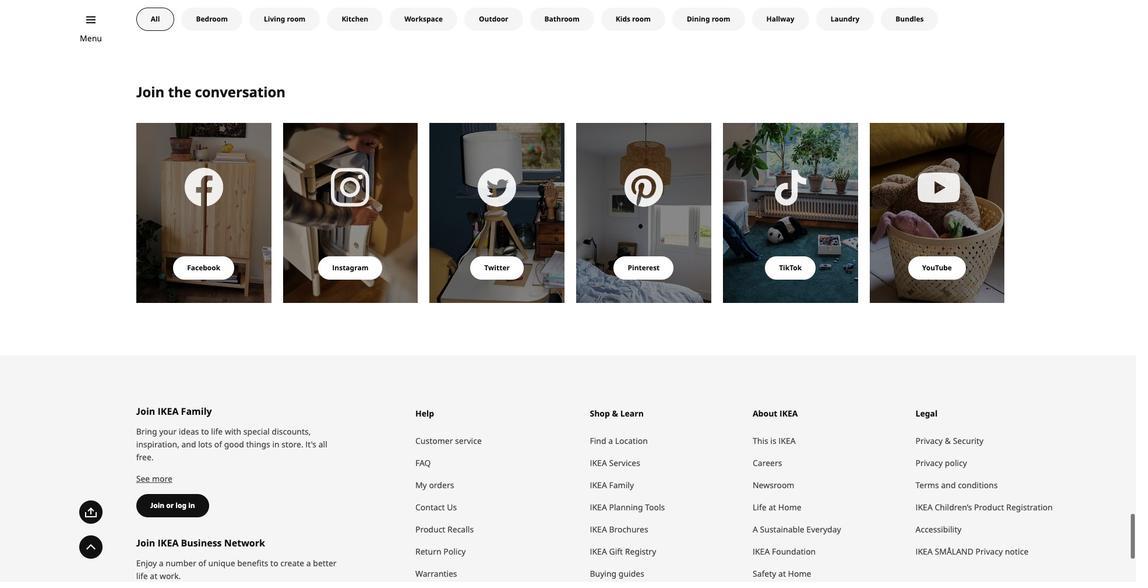 Task type: vqa. For each thing, say whether or not it's contained in the screenshot.


Task type: describe. For each thing, give the bounding box(es) containing it.
pinterest button
[[614, 257, 674, 280]]

foundation
[[772, 546, 816, 557]]

location
[[615, 435, 648, 447]]

orders
[[429, 480, 454, 491]]

contact us
[[415, 502, 457, 513]]

customer service
[[415, 435, 482, 447]]

ikea gift registry
[[590, 546, 656, 557]]

privacy for privacy policy
[[916, 458, 943, 469]]

1 vertical spatial product
[[415, 524, 445, 535]]

inspiration,
[[136, 439, 179, 450]]

privacy & security
[[916, 435, 984, 447]]

find a location link
[[590, 430, 741, 452]]

a
[[753, 524, 758, 535]]

ikea right "is"
[[779, 435, 796, 447]]

dining room
[[687, 14, 730, 24]]

tiktok list item
[[723, 123, 858, 303]]

customer
[[415, 435, 453, 447]]

store.
[[282, 439, 303, 450]]

services
[[609, 458, 640, 469]]

to inside bring your ideas to life with special discounts, inspiration, and lots of good things in store. it's all free.
[[201, 426, 209, 437]]

living room
[[264, 14, 306, 24]]

life inside bring your ideas to life with special discounts, inspiration, and lots of good things in store. it's all free.
[[211, 426, 223, 437]]

menu button
[[80, 32, 102, 45]]

sustainable
[[760, 524, 805, 535]]

bundles button
[[881, 7, 938, 31]]

outdoor button
[[464, 7, 523, 31]]

kitchen
[[342, 14, 368, 24]]

ikea children's product registration link
[[916, 497, 1067, 519]]

bundles
[[896, 14, 924, 24]]

instagram button
[[318, 257, 383, 280]]

this is ikea
[[753, 435, 796, 447]]

my
[[415, 480, 427, 491]]

a for find
[[608, 435, 613, 447]]

join for join or log in
[[150, 501, 164, 511]]

privacy policy link
[[916, 452, 1067, 474]]

notice
[[1005, 546, 1029, 557]]

0 horizontal spatial family
[[181, 405, 212, 418]]

terms and conditions
[[916, 480, 998, 491]]

pinterest
[[628, 263, 660, 273]]

tiktok
[[779, 263, 802, 273]]

ikea foundation link
[[753, 541, 904, 563]]

this
[[753, 435, 768, 447]]

twitter
[[484, 263, 510, 273]]

ikea for ikea småland privacy notice
[[916, 546, 933, 557]]

at for life
[[769, 502, 776, 513]]

dining
[[687, 14, 710, 24]]

home for life at home
[[778, 502, 802, 513]]

ikea up your at the bottom of the page
[[158, 405, 179, 418]]

ikea småland privacy notice link
[[916, 541, 1067, 563]]

join or log in button
[[136, 494, 209, 518]]

2 vertical spatial privacy
[[976, 546, 1003, 557]]

registration
[[1006, 502, 1053, 513]]

workspace
[[405, 14, 443, 24]]

contact us link
[[415, 497, 578, 519]]

visit ikea's tiktok page image
[[723, 123, 858, 303]]

ikea for ikea family
[[590, 480, 607, 491]]

room for dining room
[[712, 14, 730, 24]]

youtube button
[[908, 257, 966, 280]]

visit ikea's youtube page image
[[870, 123, 1005, 303]]

ikea for ikea planning tools
[[590, 502, 607, 513]]

enjoy a number of unique benefits to create a better life at work.
[[136, 558, 337, 582]]

ikea for ikea services
[[590, 458, 607, 469]]

facebook list item
[[136, 123, 271, 303]]

at inside enjoy a number of unique benefits to create a better life at work.
[[150, 571, 157, 582]]

at for safety
[[778, 568, 786, 579]]

join ikea business network
[[136, 537, 265, 550]]

workspace button
[[390, 7, 457, 31]]

customer service link
[[415, 430, 578, 452]]

a sustainable everyday link
[[753, 519, 904, 541]]

ideas
[[179, 426, 199, 437]]

things
[[246, 439, 270, 450]]

hallway
[[767, 14, 795, 24]]

room for living room
[[287, 14, 306, 24]]

policy
[[444, 546, 466, 557]]

conversation
[[195, 82, 285, 101]]

return policy link
[[415, 541, 578, 563]]

better
[[313, 558, 337, 569]]

1 horizontal spatial a
[[306, 558, 311, 569]]

or
[[166, 501, 174, 511]]

newsroom
[[753, 480, 794, 491]]

ikea for ikea brochures
[[590, 524, 607, 535]]

of inside bring your ideas to life with special discounts, inspiration, and lots of good things in store. it's all free.
[[214, 439, 222, 450]]

visit ikea's pinterest page image
[[576, 123, 711, 303]]

0 horizontal spatial more
[[152, 473, 172, 484]]

create
[[280, 558, 304, 569]]

find a location
[[590, 435, 648, 447]]

my orders link
[[415, 474, 578, 497]]

bedroom
[[196, 14, 228, 24]]

business
[[181, 537, 222, 550]]

brochures
[[609, 524, 648, 535]]

life at home link
[[753, 497, 904, 519]]

faq link
[[415, 452, 578, 474]]

laundry button
[[816, 7, 874, 31]]

number
[[166, 558, 196, 569]]

room for kids room
[[632, 14, 651, 24]]

living
[[264, 14, 285, 24]]

tiktok button
[[765, 257, 816, 280]]

safety
[[753, 568, 776, 579]]

terms
[[916, 480, 939, 491]]

pinterest list item
[[576, 123, 711, 303]]

join for join ikea family
[[136, 405, 155, 418]]

safety at home link
[[753, 563, 904, 582]]

warranties
[[415, 568, 457, 579]]

youtube list item
[[870, 123, 1005, 303]]

ikea for ikea children's product registration
[[916, 502, 933, 513]]

1 vertical spatial and
[[941, 480, 956, 491]]

newsroom link
[[753, 474, 904, 497]]

in inside button
[[188, 501, 195, 511]]

guides
[[619, 568, 644, 579]]

benefits
[[237, 558, 268, 569]]

life inside enjoy a number of unique benefits to create a better life at work.
[[136, 571, 148, 582]]

accessibility link
[[916, 519, 1067, 541]]



Task type: locate. For each thing, give the bounding box(es) containing it.
0 horizontal spatial a
[[159, 558, 164, 569]]

at inside life at home link
[[769, 502, 776, 513]]

return policy
[[415, 546, 466, 557]]

all
[[151, 14, 160, 24]]

free.
[[136, 452, 154, 463]]

join left the the
[[136, 82, 164, 101]]

twitter button
[[470, 257, 524, 280]]

ikea planning tools
[[590, 502, 665, 513]]

bring
[[136, 426, 157, 437]]

visit ikea's instagram page image
[[283, 123, 418, 303]]

buying guides
[[590, 568, 644, 579]]

return
[[415, 546, 441, 557]]

product recalls
[[415, 524, 474, 535]]

lots
[[198, 439, 212, 450]]

see more link
[[136, 473, 172, 484]]

kids room button
[[601, 7, 665, 31]]

ikea brochures
[[590, 524, 648, 535]]

life down the enjoy
[[136, 571, 148, 582]]

1 vertical spatial life
[[136, 571, 148, 582]]

to left create
[[270, 558, 278, 569]]

2 room from the left
[[632, 14, 651, 24]]

join
[[136, 82, 164, 101], [136, 405, 155, 418], [150, 501, 164, 511], [136, 537, 155, 550]]

privacy policy
[[916, 458, 967, 469]]

ikea left gift
[[590, 546, 607, 557]]

laundry
[[831, 14, 860, 24]]

ikea children's product registration
[[916, 502, 1053, 513]]

life
[[753, 502, 767, 513]]

join up bring
[[136, 405, 155, 418]]

0 horizontal spatial life
[[136, 571, 148, 582]]

ikea down ikea family
[[590, 502, 607, 513]]

to inside enjoy a number of unique benefits to create a better life at work.
[[270, 558, 278, 569]]

visit ikea's twitter page image
[[430, 123, 565, 303]]

1 horizontal spatial and
[[941, 480, 956, 491]]

ikea up number
[[158, 537, 179, 550]]

room right the living
[[287, 14, 306, 24]]

join up the enjoy
[[136, 537, 155, 550]]

visit ikea's facebook page image
[[136, 123, 271, 303]]

ikea up safety
[[753, 546, 770, 557]]

load
[[580, 28, 597, 38]]

ikea down find
[[590, 458, 607, 469]]

and
[[181, 439, 196, 450], [941, 480, 956, 491]]

and inside bring your ideas to life with special discounts, inspiration, and lots of good things in store. it's all free.
[[181, 439, 196, 450]]

see more
[[136, 473, 172, 484]]

1 horizontal spatial to
[[270, 558, 278, 569]]

1 vertical spatial more
[[152, 473, 172, 484]]

planning
[[609, 502, 643, 513]]

contact
[[415, 502, 445, 513]]

0 vertical spatial in
[[272, 439, 279, 450]]

tools
[[645, 502, 665, 513]]

network
[[224, 537, 265, 550]]

0 horizontal spatial room
[[287, 14, 306, 24]]

0 vertical spatial and
[[181, 439, 196, 450]]

product down terms and conditions link
[[974, 502, 1004, 513]]

of inside enjoy a number of unique benefits to create a better life at work.
[[198, 558, 206, 569]]

instagram
[[332, 263, 369, 273]]

everyday
[[807, 524, 841, 535]]

privacy & security link
[[916, 430, 1067, 452]]

log
[[176, 501, 186, 511]]

2 horizontal spatial at
[[778, 568, 786, 579]]

home down foundation
[[788, 568, 811, 579]]

conditions
[[958, 480, 998, 491]]

0 vertical spatial home
[[778, 502, 802, 513]]

0 vertical spatial family
[[181, 405, 212, 418]]

of right "lots"
[[214, 439, 222, 450]]

ikea for ikea gift registry
[[590, 546, 607, 557]]

room inside button
[[712, 14, 730, 24]]

more right see
[[152, 473, 172, 484]]

ikea family
[[590, 480, 634, 491]]

0 vertical spatial to
[[201, 426, 209, 437]]

a sustainable everyday
[[753, 524, 841, 535]]

ikea småland privacy notice
[[916, 546, 1029, 557]]

more inside 'button'
[[605, 28, 623, 38]]

us
[[447, 502, 457, 513]]

ikea down accessibility
[[916, 546, 933, 557]]

ikea gift registry link
[[590, 541, 741, 563]]

at right life
[[769, 502, 776, 513]]

instagram list item
[[283, 123, 418, 303]]

and right terms
[[941, 480, 956, 491]]

room right kids
[[632, 14, 651, 24]]

a for enjoy
[[159, 558, 164, 569]]

a right find
[[608, 435, 613, 447]]

menu
[[80, 33, 102, 44]]

ikea for ikea foundation
[[753, 546, 770, 557]]

life left with
[[211, 426, 223, 437]]

2 horizontal spatial a
[[608, 435, 613, 447]]

home for safety at home
[[788, 568, 811, 579]]

1 vertical spatial family
[[609, 480, 634, 491]]

0 vertical spatial product
[[974, 502, 1004, 513]]

a right the enjoy
[[159, 558, 164, 569]]

ikea family link
[[590, 474, 741, 497]]

ikea planning tools link
[[590, 497, 741, 519]]

ikea down ikea services
[[590, 480, 607, 491]]

room right dining
[[712, 14, 730, 24]]

registry
[[625, 546, 656, 557]]

twitter list item
[[430, 123, 565, 303]]

load 6 more
[[580, 28, 623, 38]]

a left better
[[306, 558, 311, 569]]

2 horizontal spatial room
[[712, 14, 730, 24]]

faq
[[415, 458, 431, 469]]

the
[[168, 82, 191, 101]]

1 vertical spatial in
[[188, 501, 195, 511]]

privacy up terms
[[916, 458, 943, 469]]

1 horizontal spatial life
[[211, 426, 223, 437]]

product down contact
[[415, 524, 445, 535]]

in right log
[[188, 501, 195, 511]]

buying guides link
[[590, 563, 741, 582]]

good
[[224, 439, 244, 450]]

this is ikea link
[[753, 430, 904, 452]]

at down the enjoy
[[150, 571, 157, 582]]

youtube
[[922, 263, 952, 273]]

privacy left &
[[916, 435, 943, 447]]

0 vertical spatial more
[[605, 28, 623, 38]]

room inside 'button'
[[287, 14, 306, 24]]

more
[[605, 28, 623, 38], [152, 473, 172, 484]]

1 horizontal spatial of
[[214, 439, 222, 450]]

1 vertical spatial to
[[270, 558, 278, 569]]

in inside bring your ideas to life with special discounts, inspiration, and lots of good things in store. it's all free.
[[272, 439, 279, 450]]

ikea
[[158, 405, 179, 418], [779, 435, 796, 447], [590, 458, 607, 469], [590, 480, 607, 491], [590, 502, 607, 513], [916, 502, 933, 513], [590, 524, 607, 535], [158, 537, 179, 550], [590, 546, 607, 557], [753, 546, 770, 557], [916, 546, 933, 557]]

kids
[[616, 14, 630, 24]]

ikea foundation
[[753, 546, 816, 557]]

terms and conditions link
[[916, 474, 1067, 497]]

all button
[[136, 7, 174, 31]]

of left unique
[[198, 558, 206, 569]]

6
[[599, 28, 603, 38]]

living room button
[[249, 7, 320, 31]]

1 vertical spatial home
[[788, 568, 811, 579]]

family up the ideas
[[181, 405, 212, 418]]

join ikea family
[[136, 405, 212, 418]]

room
[[287, 14, 306, 24], [632, 14, 651, 24], [712, 14, 730, 24]]

0 vertical spatial life
[[211, 426, 223, 437]]

1 horizontal spatial at
[[769, 502, 776, 513]]

1 horizontal spatial room
[[632, 14, 651, 24]]

to up "lots"
[[201, 426, 209, 437]]

1 vertical spatial of
[[198, 558, 206, 569]]

family down services
[[609, 480, 634, 491]]

bedroom button
[[181, 7, 242, 31]]

1 horizontal spatial more
[[605, 28, 623, 38]]

0 horizontal spatial of
[[198, 558, 206, 569]]

0 vertical spatial of
[[214, 439, 222, 450]]

work.
[[160, 571, 181, 582]]

join for join ikea business network
[[136, 537, 155, 550]]

join left or
[[150, 501, 164, 511]]

1 horizontal spatial product
[[974, 502, 1004, 513]]

0 horizontal spatial product
[[415, 524, 445, 535]]

ikea brochures link
[[590, 519, 741, 541]]

more right 6
[[605, 28, 623, 38]]

privacy for privacy & security
[[916, 435, 943, 447]]

family
[[181, 405, 212, 418], [609, 480, 634, 491]]

and down the ideas
[[181, 439, 196, 450]]

ikea down terms
[[916, 502, 933, 513]]

discounts,
[[272, 426, 311, 437]]

buying
[[590, 568, 617, 579]]

1 room from the left
[[287, 14, 306, 24]]

bring your ideas to life with special discounts, inspiration, and lots of good things in store. it's all free.
[[136, 426, 327, 463]]

at inside safety at home link
[[778, 568, 786, 579]]

småland
[[935, 546, 974, 557]]

3 room from the left
[[712, 14, 730, 24]]

privacy down "accessibility" link in the right bottom of the page
[[976, 546, 1003, 557]]

join or log in
[[150, 501, 195, 511]]

0 horizontal spatial to
[[201, 426, 209, 437]]

ikea left brochures
[[590, 524, 607, 535]]

with
[[225, 426, 241, 437]]

1 vertical spatial privacy
[[916, 458, 943, 469]]

it's
[[306, 439, 316, 450]]

special
[[243, 426, 270, 437]]

join inside button
[[150, 501, 164, 511]]

0 horizontal spatial in
[[188, 501, 195, 511]]

in left store.
[[272, 439, 279, 450]]

safety at home
[[753, 568, 811, 579]]

gift
[[609, 546, 623, 557]]

all
[[319, 439, 327, 450]]

0 horizontal spatial and
[[181, 439, 196, 450]]

kitchen button
[[327, 7, 383, 31]]

life at home
[[753, 502, 802, 513]]

home up a sustainable everyday
[[778, 502, 802, 513]]

accessibility
[[916, 524, 962, 535]]

0 horizontal spatial at
[[150, 571, 157, 582]]

at right safety
[[778, 568, 786, 579]]

room inside "button"
[[632, 14, 651, 24]]

1 horizontal spatial in
[[272, 439, 279, 450]]

join for join the conversation
[[136, 82, 164, 101]]

1 horizontal spatial family
[[609, 480, 634, 491]]

0 vertical spatial privacy
[[916, 435, 943, 447]]



